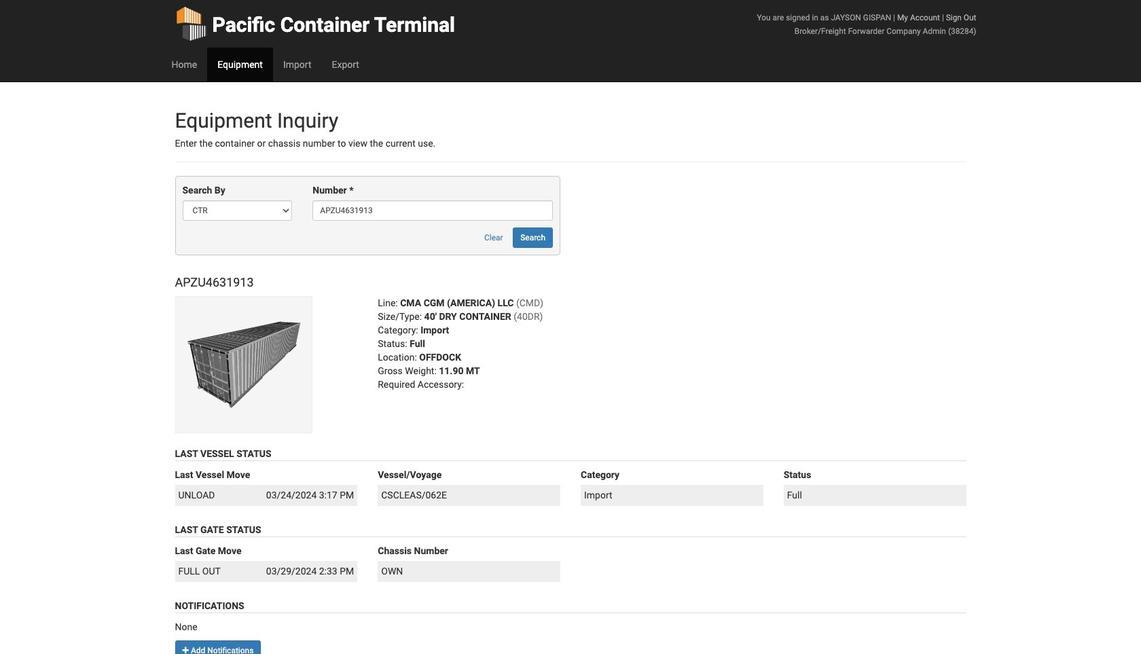 Task type: describe. For each thing, give the bounding box(es) containing it.
40dr image
[[175, 296, 312, 434]]

plus image
[[182, 647, 189, 654]]



Task type: locate. For each thing, give the bounding box(es) containing it.
None text field
[[313, 201, 553, 221]]



Task type: vqa. For each thing, say whether or not it's contained in the screenshot.
text field
yes



